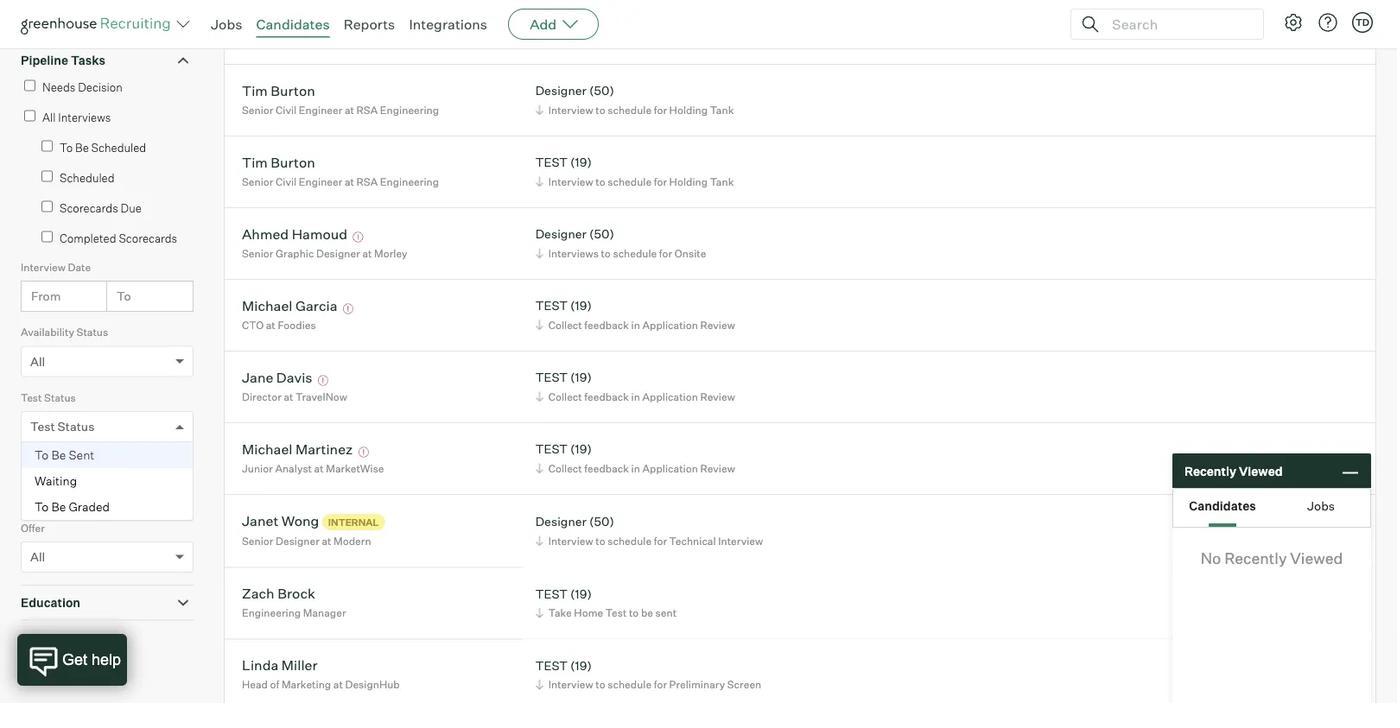 Task type: vqa. For each thing, say whether or not it's contained in the screenshot.
the Email the Team button
no



Task type: locate. For each thing, give the bounding box(es) containing it.
0 vertical spatial rsa
[[357, 103, 378, 116]]

Needs Decision checkbox
[[24, 80, 35, 91]]

7 (19) from the top
[[571, 658, 592, 674]]

0 vertical spatial holding
[[670, 103, 708, 116]]

marketing
[[282, 679, 331, 692]]

ahmed
[[242, 225, 289, 243]]

list box
[[22, 443, 193, 521]]

2 vertical spatial test (19) collect feedback in application review
[[536, 442, 736, 475]]

be down waiting at the left bottom
[[51, 500, 66, 515]]

2 tim from the top
[[242, 154, 268, 171]]

1 in from the top
[[632, 319, 641, 332]]

senior down janet at the bottom left
[[242, 535, 274, 548]]

0 vertical spatial screen
[[733, 32, 767, 45]]

jane davis has been in application review for more than 5 days image
[[316, 376, 331, 386]]

(50) up interview to schedule for technical interview link
[[590, 514, 615, 529]]

(19) for engineering manager
[[571, 587, 592, 602]]

interviews to schedule for onsite link
[[533, 245, 711, 262]]

designer
[[275, 32, 319, 45], [536, 83, 587, 98], [536, 227, 587, 242], [316, 247, 360, 260], [536, 514, 587, 529], [276, 535, 320, 548]]

for for designer (50) interviews to schedule for onsite
[[660, 247, 673, 260]]

0 vertical spatial test status
[[21, 391, 76, 404]]

engineering inside zach brock engineering manager
[[242, 607, 301, 620]]

tank inside test (19) interview to schedule for holding tank
[[710, 175, 734, 188]]

integrations link
[[409, 16, 488, 33]]

for inside "designer (50) interview to schedule for technical interview"
[[654, 535, 667, 548]]

candidates
[[256, 16, 330, 33], [1190, 499, 1257, 514]]

2 vertical spatial review
[[701, 462, 736, 475]]

1 civil from the top
[[276, 103, 297, 116]]

2 vertical spatial interviews
[[549, 247, 599, 260]]

michael up cto at foodies
[[242, 297, 293, 314]]

schedule for test (19) interview to schedule for preliminary screen
[[608, 679, 652, 692]]

1 vertical spatial tank
[[710, 175, 734, 188]]

1 review from the top
[[701, 319, 736, 332]]

interview for test (19) interview to schedule for holding tank
[[549, 175, 594, 188]]

michael garcia has been in application review for more than 5 days image
[[341, 304, 356, 314]]

interviews to schedule for preliminary screen link
[[533, 30, 772, 46]]

0 vertical spatial collect
[[549, 319, 582, 332]]

0 vertical spatial all
[[42, 110, 56, 124]]

offer element
[[21, 520, 194, 585]]

screen
[[733, 32, 767, 45], [728, 679, 762, 692]]

engineering up the morley
[[380, 175, 439, 188]]

collect feedback in application review link
[[533, 317, 740, 333], [533, 389, 740, 405], [533, 461, 740, 477]]

2 vertical spatial collect feedback in application review link
[[533, 461, 740, 477]]

0 vertical spatial engineer
[[299, 103, 343, 116]]

2 tim burton link from the top
[[242, 154, 315, 173]]

for inside test (19) interview to schedule for preliminary screen
[[654, 679, 667, 692]]

test inside test (19) interview to schedule for holding tank
[[536, 155, 568, 170]]

interviews inside designer (50) interviews to schedule for onsite
[[549, 247, 599, 260]]

civil
[[276, 103, 297, 116], [276, 175, 297, 188]]

manager
[[303, 607, 346, 620]]

2 test from the top
[[536, 155, 568, 170]]

for for designer (50) interview to schedule for technical interview
[[654, 535, 667, 548]]

to inside to be sent option
[[35, 448, 49, 463]]

2 vertical spatial collect
[[549, 462, 582, 475]]

interview
[[549, 103, 594, 116], [549, 175, 594, 188], [21, 261, 66, 274], [549, 535, 594, 548], [719, 535, 764, 548], [549, 679, 594, 692]]

burton up ahmed hamoud
[[271, 154, 315, 171]]

2 holding from the top
[[670, 175, 708, 188]]

0 vertical spatial engineering
[[380, 103, 439, 116]]

at down rogers in the left top of the page
[[321, 32, 331, 45]]

rogers
[[285, 10, 331, 27]]

scorecards due
[[60, 201, 142, 215]]

test inside test (19) interviews to schedule for preliminary screen
[[536, 11, 568, 27]]

0 vertical spatial preliminary
[[675, 32, 731, 45]]

civil for test (19)
[[276, 175, 297, 188]]

(19) inside test (19) interview to schedule for preliminary screen
[[571, 658, 592, 674]]

0 vertical spatial interviews
[[549, 32, 599, 45]]

tim burton senior civil engineer at rsa engineering down anyway,
[[242, 82, 439, 116]]

at down the davis
[[284, 390, 294, 403]]

all down availability
[[30, 354, 45, 369]]

0 vertical spatial viewed
[[1240, 464, 1283, 479]]

at
[[321, 32, 331, 45], [345, 103, 354, 116], [345, 175, 354, 188], [363, 247, 372, 260], [266, 319, 276, 332], [284, 390, 294, 403], [314, 462, 324, 475], [322, 535, 332, 548], [334, 679, 343, 692]]

to up designer (50) interviews to schedule for onsite
[[596, 175, 606, 188]]

waiting
[[35, 474, 77, 489]]

zach
[[242, 585, 275, 603]]

1 vertical spatial feedback
[[585, 390, 629, 403]]

1 vertical spatial tim burton senior civil engineer at rsa engineering
[[242, 154, 439, 188]]

senior down ahmed
[[242, 247, 274, 260]]

1 vertical spatial test status
[[30, 419, 95, 435]]

2 (19) from the top
[[571, 155, 592, 170]]

jane davis link
[[242, 369, 313, 389]]

collect
[[549, 319, 582, 332], [549, 390, 582, 403], [549, 462, 582, 475]]

waiting option
[[22, 469, 193, 495]]

to up offer
[[35, 500, 49, 515]]

to up test (19) take home test to be sent
[[596, 535, 606, 548]]

test inside test (19) interview to schedule for preliminary screen
[[536, 658, 568, 674]]

3 review from the top
[[701, 462, 736, 475]]

be inside option
[[51, 448, 66, 463]]

test
[[536, 11, 568, 27], [536, 155, 568, 170], [536, 298, 568, 314], [536, 370, 568, 385], [536, 442, 568, 457], [536, 587, 568, 602], [536, 658, 568, 674]]

civil up ahmed hamoud
[[276, 175, 297, 188]]

preliminary inside test (19) interviews to schedule for preliminary screen
[[675, 32, 731, 45]]

2 tim burton senior civil engineer at rsa engineering from the top
[[242, 154, 439, 188]]

2 tank from the top
[[710, 175, 734, 188]]

ahmed hamoud
[[242, 225, 348, 243]]

(50) inside "designer (50) interview to schedule for technical interview"
[[590, 514, 615, 529]]

to up waiting at the left bottom
[[35, 448, 49, 463]]

engineering down inc.
[[380, 103, 439, 116]]

to down the take home test to be sent link
[[596, 679, 606, 692]]

for inside test (19) interviews to schedule for preliminary screen
[[660, 32, 673, 45]]

2 engineer from the top
[[299, 175, 343, 188]]

(50) inside designer (50) interviews to schedule for onsite
[[590, 227, 615, 242]]

0 vertical spatial michael
[[242, 297, 293, 314]]

engineering
[[380, 103, 439, 116], [380, 175, 439, 188], [242, 607, 301, 620]]

1 vertical spatial all
[[30, 354, 45, 369]]

status right availability
[[77, 326, 108, 339]]

to for designer (50) interviews to schedule for onsite
[[601, 247, 611, 260]]

1 vertical spatial be
[[51, 448, 66, 463]]

screen inside test (19) interviews to schedule for preliminary screen
[[733, 32, 767, 45]]

interview inside designer (50) interview to schedule for holding tank
[[549, 103, 594, 116]]

rsa up ahmed hamoud has been in onsite for more than 21 days image
[[357, 175, 378, 188]]

tim burton link down ux/ui
[[242, 82, 315, 102]]

civil down candidates link
[[276, 103, 297, 116]]

home
[[574, 607, 604, 620]]

Scorecards Due checkbox
[[41, 201, 53, 212]]

engineer down anyway,
[[299, 103, 343, 116]]

1 test (19) collect feedback in application review from the top
[[536, 298, 736, 332]]

1 vertical spatial test (19) collect feedback in application review
[[536, 370, 736, 403]]

td button
[[1353, 12, 1374, 33]]

reports
[[344, 16, 395, 33]]

to inside designer (50) interview to schedule for holding tank
[[596, 103, 606, 116]]

status
[[77, 326, 108, 339], [44, 391, 76, 404], [58, 419, 95, 435]]

0 horizontal spatial viewed
[[1240, 464, 1283, 479]]

schedule inside test (19) interview to schedule for holding tank
[[608, 175, 652, 188]]

for down sent
[[654, 679, 667, 692]]

2 vertical spatial be
[[51, 500, 66, 515]]

michael for michael martinez
[[242, 441, 293, 458]]

1 tim from the top
[[242, 82, 268, 99]]

to
[[601, 32, 611, 45], [596, 103, 606, 116], [596, 175, 606, 188], [601, 247, 611, 260], [596, 535, 606, 548], [629, 607, 639, 620], [596, 679, 606, 692]]

1 vertical spatial collect
[[549, 390, 582, 403]]

0 vertical spatial be
[[75, 141, 89, 154]]

to inside test (19) interview to schedule for holding tank
[[596, 175, 606, 188]]

for up designer (50) interview to schedule for holding tank
[[660, 32, 673, 45]]

at up ahmed hamoud has been in onsite for more than 21 days image
[[345, 175, 354, 188]]

application for michael garcia
[[643, 319, 698, 332]]

collect feedback in application review link for michael garcia
[[533, 317, 740, 333]]

test inside test (19) take home test to be sent
[[606, 607, 627, 620]]

scheduled
[[91, 141, 146, 154], [60, 171, 115, 185]]

1 vertical spatial viewed
[[1291, 549, 1344, 568]]

scorecards up completed
[[60, 201, 118, 215]]

junior analyst at marketwise
[[242, 462, 384, 475]]

to inside test (19) interviews to schedule for preliminary screen
[[601, 32, 611, 45]]

0 vertical spatial in
[[632, 319, 641, 332]]

holding inside designer (50) interview to schedule for holding tank
[[670, 103, 708, 116]]

None field
[[22, 413, 39, 442]]

6 (19) from the top
[[571, 587, 592, 602]]

designer (50) interview to schedule for technical interview
[[536, 514, 764, 548]]

to inside to be graded option
[[35, 500, 49, 515]]

0 vertical spatial feedback
[[585, 319, 629, 332]]

1 senior from the top
[[242, 103, 274, 116]]

for inside designer (50) interviews to schedule for onsite
[[660, 247, 673, 260]]

1 vertical spatial in
[[632, 390, 641, 403]]

4 (19) from the top
[[571, 370, 592, 385]]

test status
[[21, 391, 76, 404], [30, 419, 95, 435]]

scorecards down due
[[119, 231, 177, 245]]

2 vertical spatial engineering
[[242, 607, 301, 620]]

1 vertical spatial civil
[[276, 175, 297, 188]]

to up test (19) interview to schedule for holding tank
[[596, 103, 606, 116]]

schedule down be
[[608, 679, 652, 692]]

all right the all interviews option
[[42, 110, 56, 124]]

2 collect feedback in application review link from the top
[[533, 389, 740, 405]]

ahmed hamoud has been in onsite for more than 21 days image
[[351, 232, 366, 243]]

application
[[643, 319, 698, 332], [643, 390, 698, 403], [643, 462, 698, 475]]

1 vertical spatial tim
[[242, 154, 268, 171]]

graded
[[69, 500, 110, 515]]

michael for michael garcia
[[242, 297, 293, 314]]

date
[[68, 261, 91, 274]]

senior designer at modern
[[242, 535, 371, 548]]

(19) inside test (19) interview to schedule for holding tank
[[571, 155, 592, 170]]

be
[[75, 141, 89, 154], [51, 448, 66, 463], [51, 500, 66, 515]]

to for test (19) interview to schedule for preliminary screen
[[596, 679, 606, 692]]

3 (19) from the top
[[571, 298, 592, 314]]

screen for linda miller
[[728, 679, 762, 692]]

(19) for head of marketing at designhub
[[571, 658, 592, 674]]

2 vertical spatial in
[[632, 462, 641, 475]]

application for jane davis
[[643, 390, 698, 403]]

1 horizontal spatial candidates
[[1190, 499, 1257, 514]]

be for graded
[[51, 500, 66, 515]]

at right cto
[[266, 319, 276, 332]]

2 feedback from the top
[[585, 390, 629, 403]]

1 horizontal spatial scorecards
[[119, 231, 177, 245]]

interviews
[[549, 32, 599, 45], [58, 110, 111, 124], [549, 247, 599, 260]]

3 (50) from the top
[[590, 514, 615, 529]]

to for test (19) interviews to schedule for preliminary screen
[[601, 32, 611, 45]]

status for the availability status element
[[77, 326, 108, 339]]

test for ux/ui designer at anyway, inc.
[[536, 11, 568, 27]]

2 (50) from the top
[[590, 227, 615, 242]]

(50) up 'interviews to schedule for onsite' link
[[590, 227, 615, 242]]

to left be
[[629, 607, 639, 620]]

to be sent option
[[22, 443, 193, 469]]

rsa down anyway,
[[357, 103, 378, 116]]

to down completed scorecards
[[117, 289, 131, 304]]

interview inside test (19) interview to schedule for holding tank
[[549, 175, 594, 188]]

(50) down the interviews to schedule for preliminary screen "link"
[[590, 83, 615, 98]]

0 horizontal spatial scorecards
[[60, 201, 118, 215]]

for left technical
[[654, 535, 667, 548]]

2 review from the top
[[701, 390, 736, 403]]

michael garcia link
[[242, 297, 338, 317]]

engineer
[[299, 103, 343, 116], [299, 175, 343, 188]]

to for to
[[117, 289, 131, 304]]

0 vertical spatial tim burton link
[[242, 82, 315, 102]]

for left onsite
[[660, 247, 673, 260]]

1 michael from the top
[[242, 297, 293, 314]]

tank for (19)
[[710, 175, 734, 188]]

education
[[21, 596, 80, 611]]

list box containing to be sent
[[22, 443, 193, 521]]

(19) inside test (19) take home test to be sent
[[571, 587, 592, 602]]

at right marketing
[[334, 679, 343, 692]]

michael up junior
[[242, 441, 293, 458]]

2 in from the top
[[632, 390, 641, 403]]

preliminary inside test (19) interview to schedule for preliminary screen
[[670, 679, 725, 692]]

(19) for ux/ui designer at anyway, inc.
[[571, 11, 592, 27]]

schedule up designer (50) interview to schedule for holding tank
[[613, 32, 657, 45]]

status inside the availability status element
[[77, 326, 108, 339]]

feedback for michael garcia
[[585, 319, 629, 332]]

1 tim burton senior civil engineer at rsa engineering from the top
[[242, 82, 439, 116]]

1 horizontal spatial viewed
[[1291, 549, 1344, 568]]

all interviews
[[42, 110, 111, 124]]

2 test (19) collect feedback in application review from the top
[[536, 370, 736, 403]]

2 collect from the top
[[549, 390, 582, 403]]

3 test from the top
[[536, 298, 568, 314]]

2 vertical spatial application
[[643, 462, 698, 475]]

feedback for jane davis
[[585, 390, 629, 403]]

pipeline
[[21, 53, 68, 68]]

add
[[530, 16, 557, 33]]

tank
[[710, 103, 734, 116], [710, 175, 734, 188]]

3 feedback from the top
[[585, 462, 629, 475]]

to be scheduled
[[60, 141, 146, 154]]

1 vertical spatial (50)
[[590, 227, 615, 242]]

tank for (50)
[[710, 103, 734, 116]]

2 interview to schedule for holding tank link from the top
[[533, 173, 739, 190]]

at down ahmed hamoud has been in onsite for more than 21 days image
[[363, 247, 372, 260]]

2 michael from the top
[[242, 441, 293, 458]]

1 vertical spatial candidates
[[1190, 499, 1257, 514]]

for up test (19) interview to schedule for holding tank
[[654, 103, 667, 116]]

(19) for director at travelnow
[[571, 370, 592, 385]]

0 vertical spatial interview to schedule for holding tank link
[[533, 102, 739, 118]]

1 vertical spatial rsa
[[357, 175, 378, 188]]

3 collect feedback in application review link from the top
[[533, 461, 740, 477]]

for inside designer (50) interview to schedule for holding tank
[[654, 103, 667, 116]]

test (19) collect feedback in application review for michael garcia
[[536, 298, 736, 332]]

1 engineer from the top
[[299, 103, 343, 116]]

burton down ux/ui
[[271, 82, 315, 99]]

for for test (19) interview to schedule for preliminary screen
[[654, 679, 667, 692]]

1 vertical spatial screen
[[728, 679, 762, 692]]

scheduled up scorecards due
[[60, 171, 115, 185]]

3 in from the top
[[632, 462, 641, 475]]

collect for michael garcia
[[549, 319, 582, 332]]

Scheduled checkbox
[[41, 171, 53, 182]]

schedule for designer (50) interviews to schedule for onsite
[[613, 247, 657, 260]]

schedule inside designer (50) interview to schedule for holding tank
[[608, 103, 652, 116]]

0 vertical spatial review
[[701, 319, 736, 332]]

0 vertical spatial status
[[77, 326, 108, 339]]

4 test from the top
[[536, 370, 568, 385]]

michael martinez has been in application review for more than 5 days image
[[356, 448, 372, 458]]

holding down the interviews to schedule for preliminary screen "link"
[[670, 103, 708, 116]]

2 vertical spatial feedback
[[585, 462, 629, 475]]

0 vertical spatial tank
[[710, 103, 734, 116]]

take
[[549, 607, 572, 620]]

1 application from the top
[[643, 319, 698, 332]]

to right to be scheduled "checkbox"
[[60, 141, 73, 154]]

0 horizontal spatial candidates
[[256, 16, 330, 33]]

schedule inside "designer (50) interview to schedule for technical interview"
[[608, 535, 652, 548]]

none field inside test status element
[[22, 413, 39, 442]]

interview to schedule for holding tank link up test (19) interview to schedule for holding tank
[[533, 102, 739, 118]]

to inside designer (50) interviews to schedule for onsite
[[601, 247, 611, 260]]

tim burton link up ahmed
[[242, 154, 315, 173]]

(50) for ahmed hamoud
[[590, 227, 615, 242]]

1 rsa from the top
[[357, 103, 378, 116]]

be left sent
[[51, 448, 66, 463]]

designer inside "designer (50) interview to schedule for technical interview"
[[536, 514, 587, 529]]

status for test status element
[[44, 391, 76, 404]]

scheduled down 'all interviews'
[[91, 141, 146, 154]]

michael
[[242, 297, 293, 314], [242, 441, 293, 458]]

engineering down zach brock link
[[242, 607, 301, 620]]

review
[[701, 319, 736, 332], [701, 390, 736, 403], [701, 462, 736, 475]]

(19) for cto at foodies
[[571, 298, 592, 314]]

all for availability status
[[30, 354, 45, 369]]

2 rsa from the top
[[357, 175, 378, 188]]

jobs up no recently viewed
[[1308, 499, 1336, 514]]

to for designer (50) interview to schedule for technical interview
[[596, 535, 606, 548]]

0 vertical spatial (50)
[[590, 83, 615, 98]]

to inside test (19) interview to schedule for preliminary screen
[[596, 679, 606, 692]]

2 vertical spatial all
[[30, 550, 45, 565]]

All Interviews checkbox
[[24, 110, 35, 122]]

test for director at travelnow
[[536, 370, 568, 385]]

preliminary for linda miller
[[670, 679, 725, 692]]

tim for designer
[[242, 82, 268, 99]]

1 vertical spatial status
[[44, 391, 76, 404]]

at inside linda miller head of marketing at designhub
[[334, 679, 343, 692]]

for inside test (19) interview to schedule for holding tank
[[654, 175, 667, 188]]

schedule inside test (19) interviews to schedule for preliminary screen
[[613, 32, 657, 45]]

tank inside designer (50) interview to schedule for holding tank
[[710, 103, 734, 116]]

screen inside test (19) interview to schedule for preliminary screen
[[728, 679, 762, 692]]

be down 'all interviews'
[[75, 141, 89, 154]]

at left 'modern'
[[322, 535, 332, 548]]

1 tim burton link from the top
[[242, 82, 315, 102]]

1 vertical spatial michael
[[242, 441, 293, 458]]

to left onsite
[[601, 247, 611, 260]]

1 feedback from the top
[[585, 319, 629, 332]]

scorecards
[[60, 201, 118, 215], [119, 231, 177, 245]]

2 application from the top
[[643, 390, 698, 403]]

for up designer (50) interviews to schedule for onsite
[[654, 175, 667, 188]]

1 vertical spatial preliminary
[[670, 679, 725, 692]]

in for jane davis
[[632, 390, 641, 403]]

to right add popup button
[[601, 32, 611, 45]]

0 vertical spatial tim burton senior civil engineer at rsa engineering
[[242, 82, 439, 116]]

schedule up test (19) interview to schedule for holding tank
[[608, 103, 652, 116]]

tab list
[[1174, 489, 1371, 527]]

designhub
[[345, 679, 400, 692]]

interview to schedule for technical interview link
[[533, 533, 768, 549]]

tim down ux/ui
[[242, 82, 268, 99]]

to inside "designer (50) interview to schedule for technical interview"
[[596, 535, 606, 548]]

1 vertical spatial review
[[701, 390, 736, 403]]

0 vertical spatial collect feedback in application review link
[[533, 317, 740, 333]]

(50)
[[590, 83, 615, 98], [590, 227, 615, 242], [590, 514, 615, 529]]

schedule left onsite
[[613, 247, 657, 260]]

take home test to be sent link
[[533, 605, 681, 622]]

3 collect from the top
[[549, 462, 582, 475]]

completed scorecards
[[60, 231, 177, 245]]

2 vertical spatial status
[[58, 419, 95, 435]]

interview to schedule for holding tank link up designer (50) interviews to schedule for onsite
[[533, 173, 739, 190]]

(19) inside test (19) interviews to schedule for preliminary screen
[[571, 11, 592, 27]]

schedule up designer (50) interviews to schedule for onsite
[[608, 175, 652, 188]]

1 vertical spatial interview to schedule for holding tank link
[[533, 173, 739, 190]]

all inside the availability status element
[[30, 354, 45, 369]]

7 test from the top
[[536, 658, 568, 674]]

for for test (19) interview to schedule for holding tank
[[654, 175, 667, 188]]

1 vertical spatial engineer
[[299, 175, 343, 188]]

interviews inside test (19) interviews to schedule for preliminary screen
[[549, 32, 599, 45]]

all down offer
[[30, 550, 45, 565]]

holding up onsite
[[670, 175, 708, 188]]

0 vertical spatial burton
[[271, 82, 315, 99]]

tasks
[[71, 53, 106, 68]]

1 vertical spatial tim burton link
[[242, 154, 315, 173]]

tim burton senior civil engineer at rsa engineering up hamoud
[[242, 154, 439, 188]]

be inside option
[[51, 500, 66, 515]]

test status element
[[21, 390, 194, 521]]

collect for jane davis
[[549, 390, 582, 403]]

of
[[270, 679, 280, 692]]

1 burton from the top
[[271, 82, 315, 99]]

internal
[[328, 517, 379, 528]]

schedule inside test (19) interview to schedule for preliminary screen
[[608, 679, 652, 692]]

holding inside test (19) interview to schedule for holding tank
[[670, 175, 708, 188]]

interview for designer (50) interview to schedule for holding tank
[[549, 103, 594, 116]]

all inside 'offer' element
[[30, 550, 45, 565]]

engineer up hamoud
[[299, 175, 343, 188]]

interview inside test (19) interview to schedule for preliminary screen
[[549, 679, 594, 692]]

1 vertical spatial holding
[[670, 175, 708, 188]]

schedule left technical
[[608, 535, 652, 548]]

designer inside the 'jacob rogers ux/ui designer at anyway, inc.'
[[275, 32, 319, 45]]

0 vertical spatial candidates
[[256, 16, 330, 33]]

availability status
[[21, 326, 108, 339]]

engineer for designer (50)
[[299, 103, 343, 116]]

1 vertical spatial jobs
[[1308, 499, 1336, 514]]

3 application from the top
[[643, 462, 698, 475]]

6 test from the top
[[536, 587, 568, 602]]

1 horizontal spatial jobs
[[1308, 499, 1336, 514]]

0 vertical spatial tim
[[242, 82, 268, 99]]

1 (50) from the top
[[590, 83, 615, 98]]

rsa for designer (50)
[[357, 103, 378, 116]]

interview for test (19) interview to schedule for preliminary screen
[[549, 679, 594, 692]]

be for sent
[[51, 448, 66, 463]]

head
[[242, 679, 268, 692]]

1 interview to schedule for holding tank link from the top
[[533, 102, 739, 118]]

2 vertical spatial (50)
[[590, 514, 615, 529]]

tim burton senior civil engineer at rsa engineering
[[242, 82, 439, 116], [242, 154, 439, 188]]

tim up ahmed
[[242, 154, 268, 171]]

rsa for test (19)
[[357, 175, 378, 188]]

senior up ahmed
[[242, 175, 274, 188]]

1 collect from the top
[[549, 319, 582, 332]]

1 vertical spatial collect feedback in application review link
[[533, 389, 740, 405]]

zach brock engineering manager
[[242, 585, 346, 620]]

status up to be sent
[[44, 391, 76, 404]]

1 vertical spatial engineering
[[380, 175, 439, 188]]

2 civil from the top
[[276, 175, 297, 188]]

0 vertical spatial application
[[643, 319, 698, 332]]

2 burton from the top
[[271, 154, 315, 171]]

schedule inside designer (50) interviews to schedule for onsite
[[613, 247, 657, 260]]

jobs left candidates link
[[211, 16, 243, 33]]

1 holding from the top
[[670, 103, 708, 116]]

designer (50) interviews to schedule for onsite
[[536, 227, 707, 260]]

1 vertical spatial burton
[[271, 154, 315, 171]]

1 collect feedback in application review link from the top
[[533, 317, 740, 333]]

1 vertical spatial application
[[643, 390, 698, 403]]

1 tank from the top
[[710, 103, 734, 116]]

schedule for test (19) interview to schedule for holding tank
[[608, 175, 652, 188]]

senior down ux/ui
[[242, 103, 274, 116]]

0 vertical spatial test (19) collect feedback in application review
[[536, 298, 736, 332]]

0 vertical spatial civil
[[276, 103, 297, 116]]

test (19) interviews to schedule for preliminary screen
[[536, 11, 767, 45]]

status up sent
[[58, 419, 95, 435]]

0 vertical spatial scheduled
[[91, 141, 146, 154]]

to be graded
[[35, 500, 110, 515]]

test inside test (19) take home test to be sent
[[536, 587, 568, 602]]

1 (19) from the top
[[571, 11, 592, 27]]

1 test from the top
[[536, 11, 568, 27]]

jane
[[242, 369, 274, 386]]

holding for (50)
[[670, 103, 708, 116]]

0 horizontal spatial jobs
[[211, 16, 243, 33]]



Task type: describe. For each thing, give the bounding box(es) containing it.
designer inside designer (50) interview to schedule for holding tank
[[536, 83, 587, 98]]

onsite
[[675, 247, 707, 260]]

pipeline tasks
[[21, 53, 106, 68]]

5 (19) from the top
[[571, 442, 592, 457]]

to for designer (50) interview to schedule for holding tank
[[596, 103, 606, 116]]

reset
[[47, 639, 79, 654]]

for for designer (50) interview to schedule for holding tank
[[654, 103, 667, 116]]

test for senior civil engineer at rsa engineering
[[536, 155, 568, 170]]

to for to be sent
[[35, 448, 49, 463]]

to inside test (19) take home test to be sent
[[629, 607, 639, 620]]

sent
[[656, 607, 677, 620]]

reports link
[[344, 16, 395, 33]]

linda miller head of marketing at designhub
[[242, 657, 400, 692]]

collect feedback in application review link for jane davis
[[533, 389, 740, 405]]

director
[[242, 390, 282, 403]]

hamoud
[[292, 225, 348, 243]]

all for offer
[[30, 550, 45, 565]]

Score number field
[[112, 477, 194, 508]]

offer
[[21, 522, 45, 535]]

completed
[[60, 231, 116, 245]]

collect feedback in application review link for michael martinez
[[533, 461, 740, 477]]

michael martinez
[[242, 441, 353, 458]]

greenhouse recruiting image
[[21, 14, 176, 35]]

operator
[[30, 485, 81, 500]]

linda miller link
[[242, 657, 318, 677]]

designer inside designer (50) interviews to schedule for onsite
[[536, 227, 587, 242]]

to be graded option
[[22, 495, 193, 521]]

janet
[[242, 512, 279, 530]]

To Be Scheduled checkbox
[[41, 141, 53, 152]]

1 vertical spatial interviews
[[58, 110, 111, 124]]

needs decision
[[42, 80, 123, 94]]

1 vertical spatial scheduled
[[60, 171, 115, 185]]

3 senior from the top
[[242, 247, 274, 260]]

test (19) interview to schedule for holding tank
[[536, 155, 734, 188]]

martinez
[[296, 441, 353, 458]]

travelnow
[[296, 390, 347, 403]]

test for cto at foodies
[[536, 298, 568, 314]]

jane davis
[[242, 369, 313, 386]]

availability
[[21, 326, 74, 339]]

screen for jacob rogers
[[733, 32, 767, 45]]

wong
[[282, 512, 319, 530]]

no
[[1201, 549, 1222, 568]]

designer (50) interview to schedule for holding tank
[[536, 83, 734, 116]]

junior
[[242, 462, 273, 475]]

janet wong link
[[242, 512, 319, 532]]

interview date
[[21, 261, 91, 274]]

2 senior from the top
[[242, 175, 274, 188]]

td
[[1356, 16, 1370, 28]]

list box inside test status element
[[22, 443, 193, 521]]

brock
[[278, 585, 316, 603]]

modern
[[334, 535, 371, 548]]

needs
[[42, 80, 76, 94]]

graphic
[[276, 247, 314, 260]]

reset filters button
[[21, 630, 125, 662]]

davis
[[277, 369, 313, 386]]

test (19) collect feedback in application review for jane davis
[[536, 370, 736, 403]]

jobs inside tab list
[[1308, 499, 1336, 514]]

decision
[[78, 80, 123, 94]]

at inside the 'jacob rogers ux/ui designer at anyway, inc.'
[[321, 32, 331, 45]]

foodies
[[278, 319, 316, 332]]

interview for designer (50) interview to schedule for technical interview
[[549, 535, 594, 548]]

0 vertical spatial jobs
[[211, 16, 243, 33]]

tim burton senior civil engineer at rsa engineering for test
[[242, 154, 439, 188]]

5 test from the top
[[536, 442, 568, 457]]

technical
[[670, 535, 716, 548]]

4 senior from the top
[[242, 535, 274, 548]]

interviews for test
[[549, 32, 599, 45]]

anyway,
[[333, 32, 374, 45]]

integrations
[[409, 16, 488, 33]]

availability status element
[[21, 324, 194, 390]]

holding for (19)
[[670, 175, 708, 188]]

interview to schedule for holding tank link for (50)
[[533, 102, 739, 118]]

review for michael garcia
[[701, 319, 736, 332]]

Search text field
[[1108, 12, 1248, 37]]

inc.
[[376, 32, 394, 45]]

0 vertical spatial recently
[[1185, 464, 1237, 479]]

zach brock link
[[242, 585, 316, 605]]

tim burton senior civil engineer at rsa engineering for designer
[[242, 82, 439, 116]]

tim burton link for test
[[242, 154, 315, 173]]

jacob rogers link
[[242, 10, 331, 30]]

0 vertical spatial scorecards
[[60, 201, 118, 215]]

interview to schedule for holding tank link for (19)
[[533, 173, 739, 190]]

be for scheduled
[[75, 141, 89, 154]]

test for engineering manager
[[536, 587, 568, 602]]

score
[[44, 457, 72, 470]]

be
[[641, 607, 654, 620]]

jacob
[[242, 10, 282, 27]]

senior graphic designer at morley
[[242, 247, 408, 260]]

test (19) interview to schedule for preliminary screen
[[536, 658, 762, 692]]

preliminary for jacob rogers
[[675, 32, 731, 45]]

civil for designer (50)
[[276, 103, 297, 116]]

engineering for designer (50)
[[380, 103, 439, 116]]

in for michael garcia
[[632, 319, 641, 332]]

at down martinez
[[314, 462, 324, 475]]

cto
[[242, 319, 264, 332]]

(19) for senior civil engineer at rsa engineering
[[571, 155, 592, 170]]

1 vertical spatial scorecards
[[119, 231, 177, 245]]

review for jane davis
[[701, 390, 736, 403]]

tab list containing candidates
[[1174, 489, 1371, 527]]

burton for test
[[271, 154, 315, 171]]

jobs link
[[211, 16, 243, 33]]

cto at foodies
[[242, 319, 316, 332]]

reset filters
[[47, 639, 116, 654]]

3 test (19) collect feedback in application review from the top
[[536, 442, 736, 475]]

linda
[[242, 657, 279, 674]]

(50) for janet wong
[[590, 514, 615, 529]]

schedule for test (19) interviews to schedule for preliminary screen
[[613, 32, 657, 45]]

Completed Scorecards checkbox
[[41, 231, 53, 243]]

to for to be scheduled
[[60, 141, 73, 154]]

1 vertical spatial recently
[[1225, 549, 1288, 568]]

td button
[[1350, 9, 1377, 36]]

test (19) take home test to be sent
[[536, 587, 677, 620]]

to for to be graded
[[35, 500, 49, 515]]

burton for designer
[[271, 82, 315, 99]]

configure image
[[1284, 12, 1305, 33]]

sent
[[69, 448, 95, 463]]

michael martinez link
[[242, 441, 353, 461]]

director at travelnow
[[242, 390, 347, 403]]

filters
[[81, 639, 116, 654]]

test for head of marketing at designhub
[[536, 658, 568, 674]]

tim burton link for designer
[[242, 82, 315, 102]]

tim for test
[[242, 154, 268, 171]]

michael garcia
[[242, 297, 338, 314]]

candidates link
[[256, 16, 330, 33]]

(50) inside designer (50) interview to schedule for holding tank
[[590, 83, 615, 98]]

analyst
[[275, 462, 312, 475]]

ahmed hamoud link
[[242, 225, 348, 245]]

engineering for test (19)
[[380, 175, 439, 188]]

due
[[121, 201, 142, 215]]

add button
[[508, 9, 599, 40]]

test score
[[21, 457, 72, 470]]

to for test (19) interview to schedule for holding tank
[[596, 175, 606, 188]]

recently viewed
[[1185, 464, 1283, 479]]

at down anyway,
[[345, 103, 354, 116]]

jacob rogers ux/ui designer at anyway, inc.
[[242, 10, 394, 45]]

for for test (19) interviews to schedule for preliminary screen
[[660, 32, 673, 45]]

miller
[[282, 657, 318, 674]]

engineer for test (19)
[[299, 175, 343, 188]]

marketwise
[[326, 462, 384, 475]]

schedule for designer (50) interview to schedule for technical interview
[[608, 535, 652, 548]]

morley
[[374, 247, 408, 260]]

schedule for designer (50) interview to schedule for holding tank
[[608, 103, 652, 116]]

to be sent
[[35, 448, 95, 463]]

interviews for designer
[[549, 247, 599, 260]]



